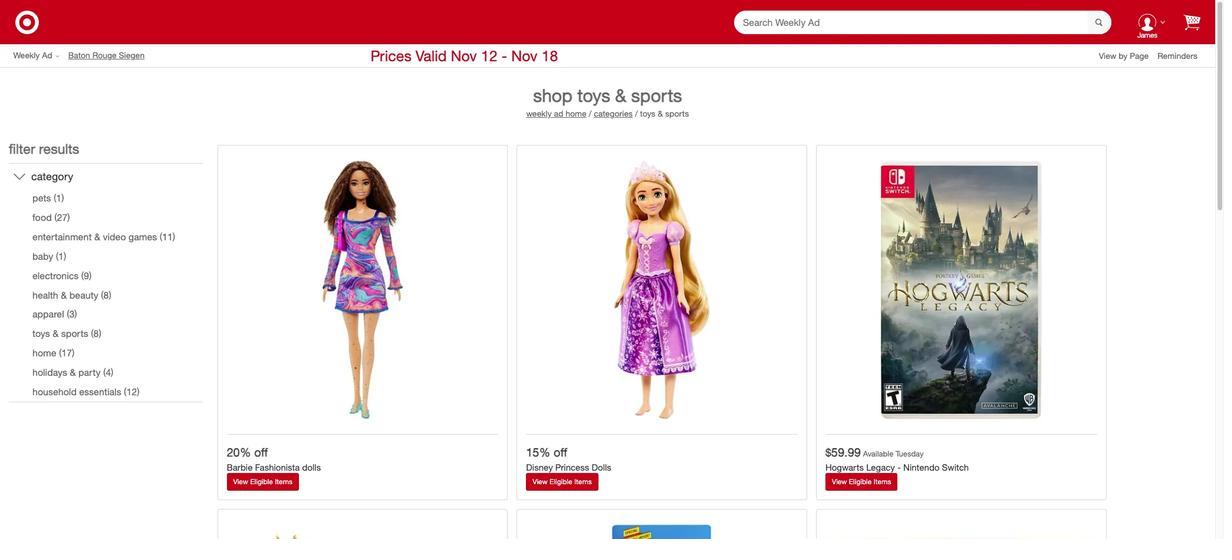 Task type: vqa. For each thing, say whether or not it's contained in the screenshot.
"Available"
yes



Task type: describe. For each thing, give the bounding box(es) containing it.
Search Weekly Ad search field
[[734, 10, 1112, 35]]

ad
[[554, 109, 564, 119]]

weekly ad link
[[13, 50, 68, 62]]

view by page
[[1100, 50, 1149, 60]]

disney princess dolls link
[[526, 463, 798, 474]]

hogwarts
[[826, 463, 864, 474]]

2 / from the left
[[635, 109, 638, 119]]

1 vertical spatial home
[[32, 348, 56, 359]]

princess
[[556, 463, 590, 474]]

view by page link
[[1100, 50, 1158, 60]]

go to target.com image
[[15, 10, 39, 34]]

(9)
[[81, 270, 92, 282]]

items inside the $59.99 available tuesday hogwarts legacy - nintendo switch view eligible items
[[874, 478, 892, 487]]

fashionista
[[255, 463, 300, 474]]

page
[[1130, 50, 1149, 60]]

12
[[481, 46, 498, 65]]

valid
[[416, 46, 447, 65]]

1 / from the left
[[589, 109, 592, 119]]

(1) for pets (1)
[[54, 193, 64, 204]]

food
[[32, 212, 52, 224]]

& for toys & sports (8)
[[53, 328, 59, 340]]

view your cart on target.com image
[[1184, 14, 1201, 30]]

entertainment & video games (11)
[[32, 231, 175, 243]]

pets
[[32, 193, 51, 204]]

nintendo
[[904, 463, 940, 474]]

items for 15% off
[[575, 478, 592, 487]]

(11)
[[160, 231, 175, 243]]

barbie fashionista dolls image
[[227, 154, 499, 426]]

$59.99 available tuesday hogwarts legacy - nintendo switch view eligible items
[[826, 446, 969, 487]]

tuesday
[[896, 450, 924, 459]]

1 vertical spatial toys
[[640, 109, 656, 119]]

electronics (9)
[[32, 270, 92, 282]]

siegen
[[119, 50, 145, 60]]

category button
[[9, 164, 203, 189]]

household
[[32, 386, 77, 398]]

1 vertical spatial sports
[[666, 109, 689, 119]]

select compounds image
[[826, 519, 1098, 540]]

categories link
[[594, 109, 633, 119]]

switch
[[943, 463, 969, 474]]

pets (1)
[[32, 193, 64, 204]]

$59.99
[[826, 446, 861, 460]]

electronics
[[32, 270, 79, 282]]

filter results
[[9, 140, 79, 157]]

disney princess dolls image
[[526, 154, 798, 426]]

& right categories link
[[658, 109, 663, 119]]

20%
[[227, 446, 251, 460]]

view inside 20% off barbie fashionista dolls view eligible items
[[233, 478, 248, 487]]

apparel
[[32, 309, 64, 321]]

items for 20% off
[[275, 478, 293, 487]]

party
[[78, 367, 101, 379]]

categories
[[594, 109, 633, 119]]

weekly
[[527, 109, 552, 119]]

20% off barbie fashionista dolls view eligible items
[[227, 446, 321, 487]]

& up the categories
[[616, 84, 627, 106]]

food (27)
[[32, 212, 70, 224]]

holidays & party (4)
[[32, 367, 114, 379]]

essentials
[[79, 386, 121, 398]]



Task type: locate. For each thing, give the bounding box(es) containing it.
(8) for health & beauty (8)
[[101, 289, 111, 301]]

items inside 20% off barbie fashionista dolls view eligible items
[[275, 478, 293, 487]]

ad
[[42, 50, 52, 60]]

off
[[254, 446, 268, 460], [554, 446, 567, 460]]

toys
[[578, 84, 611, 106], [640, 109, 656, 119], [32, 328, 50, 340]]

18
[[542, 46, 558, 65]]

prices valid nov 12 - nov 18
[[371, 46, 558, 65]]

2 horizontal spatial items
[[874, 478, 892, 487]]

prices
[[371, 46, 412, 65]]

off up princess
[[554, 446, 567, 460]]

0 horizontal spatial toys
[[32, 328, 50, 340]]

1 horizontal spatial home
[[566, 109, 587, 119]]

items down princess
[[575, 478, 592, 487]]

eligible for 20% off
[[250, 478, 273, 487]]

& left party
[[70, 367, 76, 379]]

baby (1)
[[32, 251, 66, 262]]

health
[[32, 289, 58, 301]]

& for health & beauty (8)
[[61, 289, 67, 301]]

-
[[502, 46, 508, 65], [898, 463, 901, 474]]

(1) right baby
[[56, 251, 66, 262]]

/ left categories link
[[589, 109, 592, 119]]

2 horizontal spatial eligible
[[849, 478, 872, 487]]

1 off from the left
[[254, 446, 268, 460]]

2 nov from the left
[[512, 46, 538, 65]]

2 horizontal spatial toys
[[640, 109, 656, 119]]

0 vertical spatial sports
[[632, 84, 682, 106]]

eligible
[[250, 478, 273, 487], [550, 478, 573, 487], [849, 478, 872, 487]]

0 horizontal spatial items
[[275, 478, 293, 487]]

baby
[[32, 251, 53, 262]]

shop toys & sports weekly ad home / categories / toys & sports
[[527, 84, 689, 119]]

view down hogwarts
[[832, 478, 847, 487]]

1 items from the left
[[275, 478, 293, 487]]

results
[[39, 140, 79, 157]]

- inside the $59.99 available tuesday hogwarts legacy - nintendo switch view eligible items
[[898, 463, 901, 474]]

toys right categories link
[[640, 109, 656, 119]]

0 vertical spatial (1)
[[54, 193, 64, 204]]

- right 12
[[502, 46, 508, 65]]

view
[[1100, 50, 1117, 60], [233, 478, 248, 487], [533, 478, 548, 487], [832, 478, 847, 487]]

sports
[[632, 84, 682, 106], [666, 109, 689, 119], [61, 328, 88, 340]]

toys & sports (8)
[[32, 328, 101, 340]]

1 horizontal spatial /
[[635, 109, 638, 119]]

(8)
[[101, 289, 111, 301], [91, 328, 101, 340]]

items down the fashionista
[[275, 478, 293, 487]]

(8) for toys & sports (8)
[[91, 328, 101, 340]]

off for 15% off
[[554, 446, 567, 460]]

&
[[616, 84, 627, 106], [658, 109, 663, 119], [94, 231, 100, 243], [61, 289, 67, 301], [53, 328, 59, 340], [70, 367, 76, 379]]

view inside '15% off disney princess dolls view eligible items'
[[533, 478, 548, 487]]

eligible inside 20% off barbie fashionista dolls view eligible items
[[250, 478, 273, 487]]

baton rouge siegen
[[68, 50, 145, 60]]

available
[[864, 450, 894, 459]]

baton
[[68, 50, 90, 60]]

(12)
[[124, 386, 140, 398]]

(1)
[[54, 193, 64, 204], [56, 251, 66, 262]]

0 vertical spatial toys
[[578, 84, 611, 106]]

1 vertical spatial (1)
[[56, 251, 66, 262]]

eligible inside the $59.99 available tuesday hogwarts legacy - nintendo switch view eligible items
[[849, 478, 872, 487]]

0 horizontal spatial off
[[254, 446, 268, 460]]

household essentials (12)
[[32, 386, 140, 398]]

& for entertainment & video games (11)
[[94, 231, 100, 243]]

eligible down the fashionista
[[250, 478, 273, 487]]

form
[[734, 10, 1112, 35]]

3 items from the left
[[874, 478, 892, 487]]

health & beauty (8)
[[32, 289, 111, 301]]

1 horizontal spatial toys
[[578, 84, 611, 106]]

2 vertical spatial sports
[[61, 328, 88, 340]]

(8) right beauty
[[101, 289, 111, 301]]

home inside shop toys & sports weekly ad home / categories / toys & sports
[[566, 109, 587, 119]]

games
[[129, 231, 157, 243]]

by
[[1119, 50, 1128, 60]]

toys down apparel
[[32, 328, 50, 340]]

items down legacy
[[874, 478, 892, 487]]

chevron right image
[[14, 171, 25, 183]]

2 vertical spatial toys
[[32, 328, 50, 340]]

entertainment
[[32, 231, 92, 243]]

home right ad at top left
[[566, 109, 587, 119]]

(3)
[[67, 309, 77, 321]]

1 nov from the left
[[451, 46, 477, 65]]

legacy
[[867, 463, 895, 474]]

15% off disney princess dolls view eligible items
[[526, 446, 612, 487]]

off inside '15% off disney princess dolls view eligible items'
[[554, 446, 567, 460]]

rouge
[[92, 50, 117, 60]]

1 horizontal spatial nov
[[512, 46, 538, 65]]

shop
[[533, 84, 573, 106]]

james link
[[1130, 3, 1166, 41]]

home up holidays
[[32, 348, 56, 359]]

nov left 18
[[512, 46, 538, 65]]

(17)
[[59, 348, 75, 359]]

3 eligible from the left
[[849, 478, 872, 487]]

weekly
[[13, 50, 40, 60]]

nov
[[451, 46, 477, 65], [512, 46, 538, 65]]

home
[[566, 109, 587, 119], [32, 348, 56, 359]]

(27)
[[54, 212, 70, 224]]

category
[[31, 170, 73, 183]]

0 vertical spatial (8)
[[101, 289, 111, 301]]

& left video
[[94, 231, 100, 243]]

0 horizontal spatial /
[[589, 109, 592, 119]]

weekly ad home link
[[527, 109, 587, 119]]

(4)
[[103, 367, 114, 379]]

reminders link
[[1158, 50, 1207, 62]]

- down tuesday on the bottom
[[898, 463, 901, 474]]

1 eligible from the left
[[250, 478, 273, 487]]

1 horizontal spatial -
[[898, 463, 901, 474]]

/ right categories link
[[635, 109, 638, 119]]

view down barbie
[[233, 478, 248, 487]]

items
[[275, 478, 293, 487], [575, 478, 592, 487], [874, 478, 892, 487]]

select car toys image
[[526, 519, 798, 540]]

& down the apparel (3)
[[53, 328, 59, 340]]

james
[[1138, 31, 1158, 40]]

(1) for baby (1)
[[56, 251, 66, 262]]

off for 20% off
[[254, 446, 268, 460]]

0 vertical spatial home
[[566, 109, 587, 119]]

2 off from the left
[[554, 446, 567, 460]]

dolls
[[592, 463, 612, 474]]

eligible inside '15% off disney princess dolls view eligible items'
[[550, 478, 573, 487]]

0 horizontal spatial eligible
[[250, 478, 273, 487]]

0 horizontal spatial -
[[502, 46, 508, 65]]

barbie
[[227, 463, 253, 474]]

hogwarts legacy - nintendo switch image
[[826, 154, 1098, 426]]

/
[[589, 109, 592, 119], [635, 109, 638, 119]]

(1) right "pets"
[[54, 193, 64, 204]]

nov left 12
[[451, 46, 477, 65]]

holidays
[[32, 367, 67, 379]]

home (17)
[[32, 348, 75, 359]]

(8) up party
[[91, 328, 101, 340]]

reminders
[[1158, 50, 1198, 60]]

monster high monster ball dolls image
[[227, 519, 499, 540]]

barbie fashionista dolls link
[[227, 463, 499, 474]]

disney
[[526, 463, 553, 474]]

toys up categories link
[[578, 84, 611, 106]]

eligible down princess
[[550, 478, 573, 487]]

view left by
[[1100, 50, 1117, 60]]

& right health
[[61, 289, 67, 301]]

items inside '15% off disney princess dolls view eligible items'
[[575, 478, 592, 487]]

1 vertical spatial -
[[898, 463, 901, 474]]

filter
[[9, 140, 35, 157]]

off inside 20% off barbie fashionista dolls view eligible items
[[254, 446, 268, 460]]

1 horizontal spatial eligible
[[550, 478, 573, 487]]

baton rouge siegen link
[[68, 50, 153, 62]]

eligible for 15% off
[[550, 478, 573, 487]]

video
[[103, 231, 126, 243]]

1 horizontal spatial off
[[554, 446, 567, 460]]

0 horizontal spatial nov
[[451, 46, 477, 65]]

apparel (3)
[[32, 309, 77, 321]]

weekly ad
[[13, 50, 52, 60]]

& for holidays & party (4)
[[70, 367, 76, 379]]

2 items from the left
[[575, 478, 592, 487]]

dolls
[[302, 463, 321, 474]]

1 horizontal spatial items
[[575, 478, 592, 487]]

hogwarts legacy - nintendo switch link
[[826, 463, 1098, 474]]

view inside the $59.99 available tuesday hogwarts legacy - nintendo switch view eligible items
[[832, 478, 847, 487]]

15%
[[526, 446, 551, 460]]

2 eligible from the left
[[550, 478, 573, 487]]

beauty
[[69, 289, 98, 301]]

eligible down hogwarts
[[849, 478, 872, 487]]

0 vertical spatial -
[[502, 46, 508, 65]]

1 vertical spatial (8)
[[91, 328, 101, 340]]

view down disney
[[533, 478, 548, 487]]

off right the 20%
[[254, 446, 268, 460]]

0 horizontal spatial home
[[32, 348, 56, 359]]



